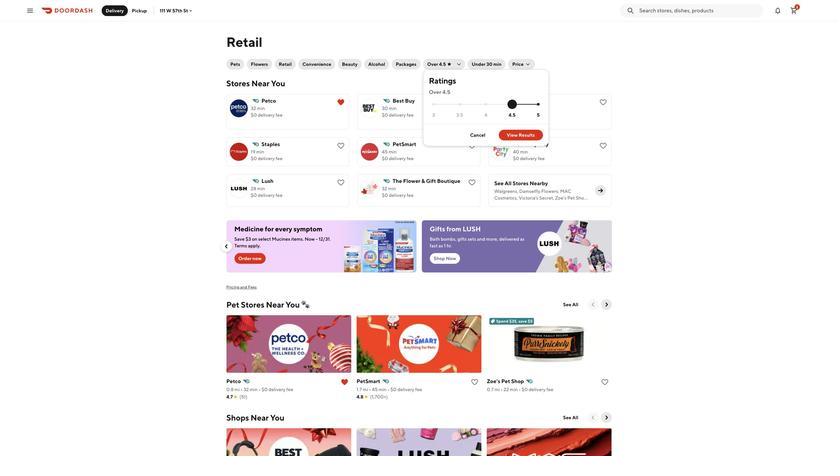 Task type: vqa. For each thing, say whether or not it's contained in the screenshot.
Walgreens,
yes



Task type: locate. For each thing, give the bounding box(es) containing it.
0 vertical spatial 32 min $0 delivery fee
[[251, 106, 283, 118]]

the flower & gift boutique
[[393, 178, 461, 185]]

stores up damselfly
[[513, 181, 529, 187]]

2 vertical spatial stores
[[241, 300, 265, 310]]

0 horizontal spatial retail
[[227, 34, 263, 50]]

click to remove this store from your saved list image
[[337, 98, 345, 107], [341, 379, 349, 387]]

min inside 40 min $0 delivery fee
[[521, 149, 529, 155]]

victoria's
[[519, 196, 539, 201]]

45
[[382, 149, 388, 155], [372, 388, 378, 393]]

0 vertical spatial near
[[252, 79, 270, 88]]

0.7
[[487, 388, 494, 393]]

1 vertical spatial retail
[[279, 62, 292, 67]]

0 vertical spatial previous button of carousel image
[[223, 243, 230, 250]]

6 • from the left
[[519, 388, 521, 393]]

now
[[305, 237, 315, 242], [446, 256, 457, 262]]

stores down fees
[[241, 300, 265, 310]]

12/31.
[[319, 237, 331, 242]]

delivery for the flower & gift boutique
[[389, 193, 406, 198]]

1 $​0 from the left
[[262, 388, 268, 393]]

2 horizontal spatial mi
[[495, 388, 500, 393]]

$0 for sephora
[[514, 113, 520, 118]]

(1,700+)
[[371, 395, 388, 400]]

2 vertical spatial all
[[573, 416, 579, 421]]

the
[[393, 178, 402, 185], [571, 202, 579, 208]]

order
[[239, 256, 252, 262]]

32 min $0 delivery fee down stores near you
[[251, 106, 283, 118]]

1 vertical spatial click to add this store to your saved list image
[[471, 379, 479, 387]]

fee for party city
[[538, 156, 545, 161]]

near inside shops near you link
[[251, 414, 269, 423]]

pet stores near you 🐾
[[227, 300, 310, 310]]

0 vertical spatial and
[[478, 237, 486, 242]]

click to add this store to your saved list image for the flower & gift boutique
[[469, 179, 477, 187]]

delivery for sephora
[[521, 113, 538, 118]]

45 inside 45 min $0 delivery fee
[[382, 149, 388, 155]]

you left 🐾
[[286, 300, 300, 310]]

2 horizontal spatial 32
[[382, 186, 388, 192]]

1 vertical spatial 32
[[382, 186, 388, 192]]

shop,
[[576, 196, 589, 201]]

$0 for petsmart
[[382, 156, 388, 161]]

1 see all link from the top
[[560, 300, 583, 310]]

0 vertical spatial see all
[[564, 302, 579, 308]]

28 min $0 delivery fee down lush
[[251, 186, 283, 198]]

0 vertical spatial stores
[[227, 79, 250, 88]]

1 horizontal spatial 30
[[487, 62, 493, 67]]

1 vertical spatial all
[[573, 302, 579, 308]]

$0 for best buy
[[382, 113, 388, 118]]

click to add this store to your saved list image for party city
[[600, 142, 608, 150]]

1 vertical spatial the
[[571, 202, 579, 208]]

click to add this store to your saved list image left "zoe's pet shop"
[[471, 379, 479, 387]]

2 button
[[788, 4, 801, 17]]

items.
[[292, 237, 304, 242]]

$​0 for petco
[[262, 388, 268, 393]]

mi
[[235, 388, 240, 393], [363, 388, 368, 393], [495, 388, 500, 393]]

1 vertical spatial click to remove this store from your saved list image
[[341, 379, 349, 387]]

now down hr.
[[446, 256, 457, 262]]

• up (1,700+)
[[388, 388, 390, 393]]

• right 1.7
[[369, 388, 371, 393]]

2 vertical spatial 4.5
[[509, 112, 516, 118]]

every
[[275, 225, 293, 233]]

min inside 30 min $0 delivery fee
[[389, 106, 397, 111]]

$0 for party city
[[514, 156, 520, 161]]

you for stores near you
[[271, 79, 286, 88]]

0 horizontal spatial shop
[[434, 256, 446, 262]]

fee inside 45 min $0 delivery fee
[[407, 156, 414, 161]]

0 horizontal spatial petsmart
[[357, 379, 381, 385]]

fee for staples
[[276, 156, 283, 161]]

mi right 0.7
[[495, 388, 500, 393]]

• left 22
[[501, 388, 503, 393]]

5
[[537, 112, 540, 118]]

0 vertical spatial next button of carousel image
[[604, 302, 610, 308]]

petsmart up 1.7
[[357, 379, 381, 385]]

$0 for staples
[[251, 156, 257, 161]]

0 vertical spatial 4.5
[[440, 62, 446, 67]]

1 horizontal spatial 28 min $0 delivery fee
[[514, 106, 545, 118]]

zoe's inside see all stores nearby walgreens, damselfly flowers, mac cosmetics, victoria's secret, zoe's pet shop, just food for dogs, heather floral, the vitamin shoppe
[[556, 196, 567, 201]]

0 vertical spatial petco
[[262, 98, 276, 104]]

stores near you
[[227, 79, 286, 88]]

and left fees
[[240, 285, 247, 290]]

5 • from the left
[[501, 388, 503, 393]]

click to add this store to your saved list image for sephora
[[600, 98, 608, 107]]

0 horizontal spatial the
[[393, 178, 402, 185]]

petsmart up 45 min $0 delivery fee
[[393, 141, 417, 148]]

28 min $0 delivery fee for lush
[[251, 186, 283, 198]]

now inside save $3 on select mucinex items.  now - 12/31. terms apply.
[[305, 237, 315, 242]]

40
[[514, 149, 520, 155]]

see for shops near you
[[564, 416, 572, 421]]

1 vertical spatial over
[[429, 89, 442, 95]]

see for pet stores near you 🐾
[[564, 302, 572, 308]]

1 next button of carousel image from the top
[[604, 302, 610, 308]]

2 see all from the top
[[564, 416, 579, 421]]

4.5 down "ratings"
[[443, 89, 451, 95]]

near for stores near you
[[252, 79, 270, 88]]

0 vertical spatial now
[[305, 237, 315, 242]]

delivery inside 19 min $0 delivery fee
[[258, 156, 275, 161]]

dogs,
[[525, 202, 537, 208]]

over up "3 stars and over" icon
[[429, 89, 442, 95]]

the inside see all stores nearby walgreens, damselfly flowers, mac cosmetics, victoria's secret, zoe's pet shop, just food for dogs, heather floral, the vitamin shoppe
[[571, 202, 579, 208]]

5%
[[520, 121, 526, 126]]

retail right the flowers button on the left of page
[[279, 62, 292, 67]]

0 horizontal spatial 30
[[382, 106, 388, 111]]

• up the (51)
[[241, 388, 243, 393]]

$0 inside 19 min $0 delivery fee
[[251, 156, 257, 161]]

0 vertical spatial 28
[[514, 106, 519, 111]]

delivery inside 45 min $0 delivery fee
[[389, 156, 406, 161]]

2 horizontal spatial $​0
[[522, 388, 528, 393]]

flower
[[404, 178, 421, 185]]

1 vertical spatial shop
[[512, 379, 525, 385]]

32 min $0 delivery fee
[[251, 106, 283, 118], [382, 186, 414, 198]]

you down retail button
[[271, 79, 286, 88]]

stores down pets button
[[227, 79, 250, 88]]

1 horizontal spatial and
[[478, 237, 486, 242]]

5 stars and over image
[[538, 103, 540, 106]]

0 vertical spatial see all link
[[560, 300, 583, 310]]

1 vertical spatial stores
[[513, 181, 529, 187]]

shoppe
[[512, 209, 529, 214]]

28 for sephora
[[514, 106, 519, 111]]

• up shops near you link
[[259, 388, 261, 393]]

0 horizontal spatial zoe's
[[487, 379, 501, 385]]

0 horizontal spatial 32
[[244, 388, 249, 393]]

over up "ratings"
[[428, 62, 439, 67]]

fee inside 19 min $0 delivery fee
[[276, 156, 283, 161]]

1 vertical spatial 28 min $0 delivery fee
[[251, 186, 283, 198]]

delivery for lush
[[258, 193, 275, 198]]

pets button
[[227, 59, 244, 70]]

next button of carousel image
[[604, 302, 610, 308], [604, 415, 610, 422]]

fee for sephora
[[538, 113, 545, 118]]

click to add this store to your saved list image
[[600, 98, 608, 107], [337, 142, 345, 150], [469, 142, 477, 150], [600, 142, 608, 150], [337, 179, 345, 187], [469, 179, 477, 187], [602, 379, 610, 387]]

save
[[235, 237, 245, 242]]

0 horizontal spatial mi
[[235, 388, 240, 393]]

1 horizontal spatial retail
[[279, 62, 292, 67]]

2 vertical spatial you
[[271, 414, 285, 423]]

1 vertical spatial pet
[[227, 300, 240, 310]]

$0 inside 40 min $0 delivery fee
[[514, 156, 520, 161]]

1 horizontal spatial mi
[[363, 388, 368, 393]]

gift
[[427, 178, 436, 185]]

petco down stores near you
[[262, 98, 276, 104]]

zoe's up the floral, at the right top of the page
[[556, 196, 567, 201]]

click to add this store to your saved list image for lush
[[337, 179, 345, 187]]

1 vertical spatial 45
[[372, 388, 378, 393]]

4.5 up "ratings"
[[440, 62, 446, 67]]

1 horizontal spatial the
[[571, 202, 579, 208]]

cancel button
[[463, 130, 494, 141]]

1 horizontal spatial shop
[[512, 379, 525, 385]]

lush
[[463, 225, 481, 233]]

2 see all link from the top
[[560, 413, 583, 424]]

1 vertical spatial 28
[[251, 186, 256, 192]]

$0 inside 45 min $0 delivery fee
[[382, 156, 388, 161]]

from
[[447, 225, 462, 233]]

0 horizontal spatial previous button of carousel image
[[223, 243, 230, 250]]

0 horizontal spatial 28
[[251, 186, 256, 192]]

under 30 min
[[472, 62, 502, 67]]

the down shop,
[[571, 202, 579, 208]]

3 $​0 from the left
[[522, 388, 528, 393]]

0 vertical spatial you
[[271, 79, 286, 88]]

$0 inside 30 min $0 delivery fee
[[382, 113, 388, 118]]

3.5 stars and over image
[[459, 103, 462, 106]]

30 inside 30 min $0 delivery fee
[[382, 106, 388, 111]]

1 horizontal spatial 28
[[514, 106, 519, 111]]

1 horizontal spatial zoe's
[[556, 196, 567, 201]]

the left flower
[[393, 178, 402, 185]]

shop up 0.7 mi • 22 min • $​0 delivery fee
[[512, 379, 525, 385]]

0 vertical spatial 28 min $0 delivery fee
[[514, 106, 545, 118]]

for
[[517, 202, 524, 208]]

over 4.5 down "ratings"
[[429, 89, 451, 95]]

and right sets
[[478, 237, 486, 242]]

0 vertical spatial 32
[[251, 106, 256, 111]]

1 vertical spatial see
[[564, 302, 572, 308]]

32 min $0 delivery fee for petco
[[251, 106, 283, 118]]

order now button
[[235, 254, 266, 264]]

previous button of carousel image
[[223, 243, 230, 250], [590, 415, 597, 422]]

retail button
[[275, 59, 296, 70]]

delivery inside 40 min $0 delivery fee
[[521, 156, 538, 161]]

4 • from the left
[[388, 388, 390, 393]]

fee inside 40 min $0 delivery fee
[[538, 156, 545, 161]]

2 vertical spatial pet
[[502, 379, 511, 385]]

near down flowers
[[252, 79, 270, 88]]

1 vertical spatial you
[[286, 300, 300, 310]]

$​0 for zoe's pet shop
[[522, 388, 528, 393]]

cancel
[[471, 133, 486, 138]]

delivery for party city
[[521, 156, 538, 161]]

near left 🐾
[[266, 300, 284, 310]]

hr.
[[447, 243, 452, 249]]

0 horizontal spatial 28 min $0 delivery fee
[[251, 186, 283, 198]]

petco up the 0.8
[[227, 379, 241, 385]]

as left 1
[[439, 243, 444, 249]]

delivery
[[106, 8, 124, 13]]

0 vertical spatial all
[[505, 181, 512, 187]]

1 vertical spatial and
[[240, 285, 247, 290]]

secret,
[[540, 196, 555, 201]]

1 mi from the left
[[235, 388, 240, 393]]

1 vertical spatial now
[[446, 256, 457, 262]]

ratings
[[429, 76, 457, 85]]

gifts
[[430, 225, 446, 233]]

• right 22
[[519, 388, 521, 393]]

0.7 mi • 22 min • $​0 delivery fee
[[487, 388, 554, 393]]

1 horizontal spatial pet
[[502, 379, 511, 385]]

0 vertical spatial see
[[495, 181, 504, 187]]

0 horizontal spatial $​0
[[262, 388, 268, 393]]

zoe's up 0.7
[[487, 379, 501, 385]]

over 4.5 up "ratings"
[[428, 62, 446, 67]]

2 vertical spatial near
[[251, 414, 269, 423]]

shop now button
[[430, 254, 461, 264]]

1 horizontal spatial 45
[[382, 149, 388, 155]]

gifts from lush
[[430, 225, 481, 233]]

1 horizontal spatial 32 min $0 delivery fee
[[382, 186, 414, 198]]

click to add this store to your saved list image right 3.5 stars and over icon
[[469, 98, 477, 107]]

near right shops
[[251, 414, 269, 423]]

fee inside 30 min $0 delivery fee
[[407, 113, 414, 118]]

min inside 19 min $0 delivery fee
[[257, 149, 265, 155]]

0 vertical spatial click to remove this store from your saved list image
[[337, 98, 345, 107]]

pet up 22
[[502, 379, 511, 385]]

-
[[316, 237, 318, 242]]

flowers
[[251, 62, 268, 67]]

and inside bath bombs, gifts sets and more, delivered as fast as 1 hr.
[[478, 237, 486, 242]]

0 vertical spatial pet
[[568, 196, 576, 201]]

1 horizontal spatial $​0
[[391, 388, 397, 393]]

retail
[[227, 34, 263, 50], [279, 62, 292, 67]]

4
[[485, 112, 488, 118]]

over inside the over 4.5 button
[[428, 62, 439, 67]]

best buy
[[393, 98, 415, 104]]

mucinex
[[272, 237, 291, 242]]

mi for zoe's pet shop
[[495, 388, 500, 393]]

0 vertical spatial over 4.5
[[428, 62, 446, 67]]

buy
[[406, 98, 415, 104]]

0 vertical spatial click to add this store to your saved list image
[[469, 98, 477, 107]]

0 vertical spatial 45
[[382, 149, 388, 155]]

1 see all from the top
[[564, 302, 579, 308]]

28 for lush
[[251, 186, 256, 192]]

32 for the flower & gift boutique
[[382, 186, 388, 192]]

0 horizontal spatial now
[[305, 237, 315, 242]]

1 vertical spatial 4.5
[[443, 89, 451, 95]]

as right delivered
[[521, 237, 525, 242]]

2 vertical spatial 32
[[244, 388, 249, 393]]

mac
[[561, 189, 572, 194]]

2 next button of carousel image from the top
[[604, 415, 610, 422]]

next button of carousel image for shops near you
[[604, 415, 610, 422]]

1 vertical spatial near
[[266, 300, 284, 310]]

32 min $0 delivery fee down flower
[[382, 186, 414, 198]]

1 vertical spatial see all
[[564, 416, 579, 421]]

view results button
[[499, 130, 544, 141]]

0 horizontal spatial and
[[240, 285, 247, 290]]

0 vertical spatial 30
[[487, 62, 493, 67]]

0 horizontal spatial 32 min $0 delivery fee
[[251, 106, 283, 118]]

you down 0.8 mi • 32 min • $​0 delivery fee
[[271, 414, 285, 423]]

1 vertical spatial as
[[439, 243, 444, 249]]

30
[[487, 62, 493, 67], [382, 106, 388, 111]]

4.5 up the view
[[509, 112, 516, 118]]

shop down 1
[[434, 256, 446, 262]]

•
[[241, 388, 243, 393], [259, 388, 261, 393], [369, 388, 371, 393], [388, 388, 390, 393], [501, 388, 503, 393], [519, 388, 521, 393]]

3
[[433, 112, 435, 118]]

1 horizontal spatial previous button of carousel image
[[590, 415, 597, 422]]

28 min $0 delivery fee up "off"
[[514, 106, 545, 118]]

near for shops near you
[[251, 414, 269, 423]]

convenience
[[303, 62, 332, 67]]

3 mi from the left
[[495, 388, 500, 393]]

alcohol
[[369, 62, 386, 67]]

and
[[478, 237, 486, 242], [240, 285, 247, 290]]

mi right the 0.8
[[235, 388, 240, 393]]

4.8
[[357, 395, 364, 400]]

now left -
[[305, 237, 315, 242]]

2 mi from the left
[[363, 388, 368, 393]]

retail up 'pets'
[[227, 34, 263, 50]]

0 vertical spatial petsmart
[[393, 141, 417, 148]]

pickup
[[132, 8, 147, 13]]

pet down the mac
[[568, 196, 576, 201]]

see all link for shops near you
[[560, 413, 583, 424]]

2 horizontal spatial pet
[[568, 196, 576, 201]]

1 vertical spatial see all link
[[560, 413, 583, 424]]

1 horizontal spatial 32
[[251, 106, 256, 111]]

see all for shops near you
[[564, 416, 579, 421]]

click to add this store to your saved list image
[[469, 98, 477, 107], [471, 379, 479, 387]]

terms
[[235, 243, 247, 249]]

0 vertical spatial over
[[428, 62, 439, 67]]

food
[[505, 202, 516, 208]]

pet down pricing
[[227, 300, 240, 310]]

see
[[495, 181, 504, 187], [564, 302, 572, 308], [564, 416, 572, 421]]

mi right 1.7
[[363, 388, 368, 393]]

pricing
[[227, 285, 240, 290]]

sets
[[468, 237, 477, 242]]

19 min $0 delivery fee
[[251, 149, 283, 161]]

you for shops near you
[[271, 414, 285, 423]]

all
[[505, 181, 512, 187], [573, 302, 579, 308], [573, 416, 579, 421]]

delivery inside 30 min $0 delivery fee
[[389, 113, 406, 118]]

floral,
[[556, 202, 570, 208]]

2 $​0 from the left
[[391, 388, 397, 393]]



Task type: describe. For each thing, give the bounding box(es) containing it.
1.7
[[357, 388, 362, 393]]

shop inside button
[[434, 256, 446, 262]]

now inside button
[[446, 256, 457, 262]]

1 horizontal spatial as
[[521, 237, 525, 242]]

cosmetics,
[[495, 196, 518, 201]]

delivery for staples
[[258, 156, 275, 161]]

0 horizontal spatial 45
[[372, 388, 378, 393]]

1 vertical spatial petsmart
[[357, 379, 381, 385]]

fee for petco
[[276, 113, 283, 118]]

beauty
[[342, 62, 358, 67]]

just
[[495, 202, 504, 208]]

party
[[524, 141, 538, 148]]

bombs,
[[441, 237, 457, 242]]

1 • from the left
[[241, 388, 243, 393]]

1 vertical spatial zoe's
[[487, 379, 501, 385]]

convenience button
[[299, 59, 336, 70]]

near inside pet stores near you 🐾 link
[[266, 300, 284, 310]]

over 4.5 button
[[424, 59, 466, 70]]

click to add this store to your saved list image for petsmart
[[469, 142, 477, 150]]

under
[[472, 62, 486, 67]]

22
[[504, 388, 510, 393]]

0 horizontal spatial petco
[[227, 379, 241, 385]]

mi for petco
[[235, 388, 240, 393]]

bath bombs, gifts sets and more, delivered as fast as 1 hr.
[[430, 237, 525, 249]]

zoe's pet shop
[[487, 379, 525, 385]]

$0 for petco
[[251, 113, 257, 118]]

beauty button
[[338, 59, 362, 70]]

results
[[519, 133, 536, 138]]

all inside see all stores nearby walgreens, damselfly flowers, mac cosmetics, victoria's secret, zoe's pet shop, just food for dogs, heather floral, the vitamin shoppe
[[505, 181, 512, 187]]

mi for petsmart
[[363, 388, 368, 393]]

delivery for best buy
[[389, 113, 406, 118]]

boutique
[[438, 178, 461, 185]]

all for pet stores near you 🐾
[[573, 302, 579, 308]]

see all link for pet stores near you 🐾
[[560, 300, 583, 310]]

stores inside see all stores nearby walgreens, damselfly flowers, mac cosmetics, victoria's secret, zoe's pet shop, just food for dogs, heather floral, the vitamin shoppe
[[513, 181, 529, 187]]

and inside button
[[240, 285, 247, 290]]

delivered
[[500, 237, 520, 242]]

4.5 inside button
[[440, 62, 446, 67]]

$0 for the flower & gift boutique
[[382, 193, 388, 198]]

order now
[[239, 256, 262, 262]]

4 stars and over image
[[485, 103, 488, 106]]

5% off
[[520, 121, 532, 126]]

sephora
[[524, 98, 545, 104]]

best
[[393, 98, 404, 104]]

see all for pet stores near you 🐾
[[564, 302, 579, 308]]

1 vertical spatial previous button of carousel image
[[590, 415, 597, 422]]

delivery for petsmart
[[389, 156, 406, 161]]

0 vertical spatial the
[[393, 178, 402, 185]]

over 4.5 inside button
[[428, 62, 446, 67]]

45 min $0 delivery fee
[[382, 149, 414, 161]]

next button of carousel image for pet stores near you 🐾
[[604, 302, 610, 308]]

shops near you
[[227, 414, 285, 423]]

open menu image
[[26, 7, 34, 15]]

32 min $0 delivery fee for the flower & gift boutique
[[382, 186, 414, 198]]

111
[[160, 8, 166, 13]]

30 min $0 delivery fee
[[382, 106, 414, 118]]

(51)
[[240, 395, 248, 400]]

3 • from the left
[[369, 388, 371, 393]]

fast
[[430, 243, 438, 249]]

30 inside button
[[487, 62, 493, 67]]

0 horizontal spatial pet
[[227, 300, 240, 310]]

city
[[539, 141, 549, 148]]

retail inside button
[[279, 62, 292, 67]]

see inside see all stores nearby walgreens, damselfly flowers, mac cosmetics, victoria's secret, zoe's pet shop, just food for dogs, heather floral, the vitamin shoppe
[[495, 181, 504, 187]]

32 for petco
[[251, 106, 256, 111]]

select
[[259, 237, 271, 242]]

1.7 mi • 45 min • $​0 delivery fee
[[357, 388, 423, 393]]

min inside button
[[494, 62, 502, 67]]

2 • from the left
[[259, 388, 261, 393]]

0 vertical spatial retail
[[227, 34, 263, 50]]

packages button
[[392, 59, 421, 70]]

medicine for every symptom
[[235, 225, 323, 233]]

now
[[253, 256, 262, 262]]

fee for the flower & gift boutique
[[407, 193, 414, 198]]

gifts
[[458, 237, 467, 242]]

fee for best buy
[[407, 113, 414, 118]]

1 vertical spatial over 4.5
[[429, 89, 451, 95]]

flowers button
[[247, 59, 272, 70]]

w
[[166, 8, 172, 13]]

$​0 for petsmart
[[391, 388, 397, 393]]

1 horizontal spatial petsmart
[[393, 141, 417, 148]]

delivery button
[[102, 5, 128, 16]]

&
[[422, 178, 425, 185]]

alcohol button
[[365, 59, 390, 70]]

fee for petsmart
[[407, 156, 414, 161]]

0 horizontal spatial as
[[439, 243, 444, 249]]

price button
[[509, 59, 536, 70]]

pet inside see all stores nearby walgreens, damselfly flowers, mac cosmetics, victoria's secret, zoe's pet shop, just food for dogs, heather floral, the vitamin shoppe
[[568, 196, 576, 201]]

40 min $0 delivery fee
[[514, 149, 545, 161]]

fees
[[248, 285, 257, 290]]

shops near you link
[[227, 413, 285, 424]]

0.8 mi • 32 min • $​0 delivery fee
[[227, 388, 294, 393]]

shops
[[227, 414, 249, 423]]

heather
[[538, 202, 555, 208]]

symptom
[[294, 225, 323, 233]]

off
[[527, 121, 532, 126]]

notification bell image
[[775, 7, 783, 15]]

0.8
[[227, 388, 234, 393]]

shop now
[[434, 256, 457, 262]]

vitamin
[[495, 209, 512, 214]]

$3
[[246, 237, 251, 242]]

3 items, open order cart image
[[791, 7, 799, 15]]

2
[[797, 5, 799, 9]]

$0 for lush
[[251, 193, 257, 198]]

more,
[[487, 237, 499, 242]]

3 stars and over image
[[433, 103, 435, 106]]

view results
[[507, 133, 536, 138]]

see all image
[[598, 188, 605, 194]]

delivery for petco
[[258, 113, 275, 118]]

pet stores near you 🐾 link
[[227, 300, 310, 310]]

nearby
[[530, 181, 549, 187]]

for
[[265, 225, 274, 233]]

packages
[[396, 62, 417, 67]]

previous button of carousel image
[[590, 302, 597, 308]]

57th
[[173, 8, 183, 13]]

staples
[[262, 141, 280, 148]]

1 horizontal spatial petco
[[262, 98, 276, 104]]

under 30 min button
[[468, 59, 506, 70]]

save $3 on select mucinex items.  now - 12/31. terms apply.
[[235, 237, 331, 249]]

all for shops near you
[[573, 416, 579, 421]]

Store search: begin typing to search for stores available on DoorDash text field
[[640, 7, 760, 14]]

pickup button
[[128, 5, 151, 16]]

party city
[[524, 141, 549, 148]]

pricing and fees
[[227, 285, 257, 290]]

flowers,
[[542, 189, 560, 194]]

click to add this store to your saved list image for staples
[[337, 142, 345, 150]]

fee for lush
[[276, 193, 283, 198]]

pricing and fees button
[[227, 281, 634, 294]]

on
[[252, 237, 258, 242]]

28 min $0 delivery fee for sephora
[[514, 106, 545, 118]]

medicine
[[235, 225, 264, 233]]

min inside 45 min $0 delivery fee
[[389, 149, 397, 155]]



